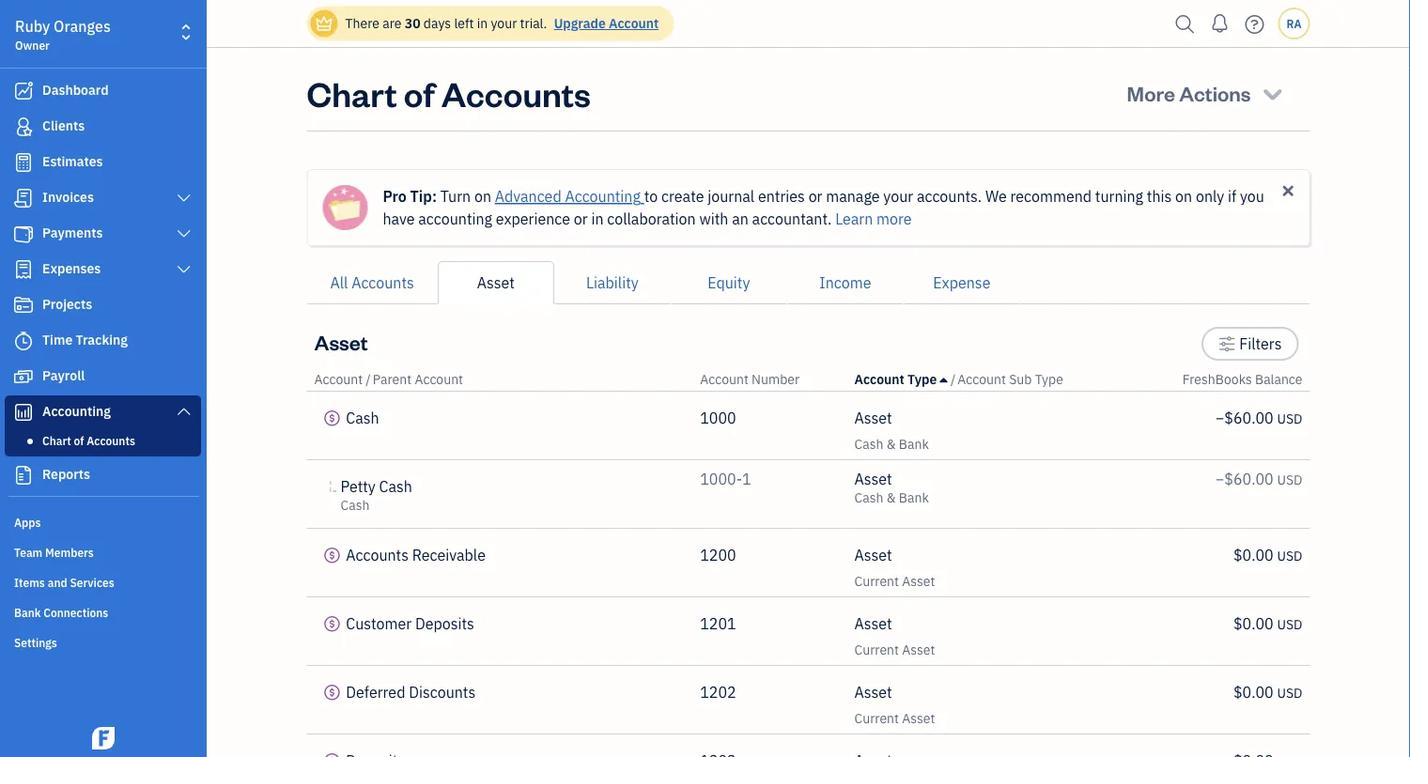 Task type: describe. For each thing, give the bounding box(es) containing it.
clients
[[42, 117, 85, 134]]

bank for 1000
[[899, 436, 929, 453]]

$0.00 usd for 1200
[[1234, 546, 1303, 565]]

deferred
[[346, 683, 406, 703]]

close image
[[1280, 182, 1298, 200]]

projects link
[[5, 289, 201, 322]]

days
[[424, 15, 451, 32]]

settings image
[[1219, 333, 1237, 355]]

accounts down there are 30 days left in your trial. upgrade account
[[442, 71, 591, 115]]

time
[[42, 331, 73, 349]]

1 / from the left
[[366, 371, 371, 388]]

actions
[[1180, 79, 1252, 106]]

petty
[[341, 477, 376, 497]]

learn
[[836, 209, 874, 229]]

filters button
[[1202, 327, 1300, 361]]

dashboard
[[42, 81, 109, 99]]

time tracking link
[[5, 324, 201, 358]]

accounting
[[419, 209, 493, 229]]

ruby
[[15, 16, 50, 36]]

you
[[1241, 187, 1265, 206]]

invoices link
[[5, 181, 201, 215]]

ra
[[1287, 16, 1302, 31]]

payroll
[[42, 367, 85, 384]]

sub
[[1010, 371, 1032, 388]]

bank connections link
[[5, 598, 201, 626]]

$0.00 for 1201
[[1234, 614, 1274, 634]]

number
[[752, 371, 800, 388]]

settings
[[14, 635, 57, 650]]

on inside to create journal entries or manage your accounts. we recommend turning this on only if  you have accounting experience or in collaboration with an accountant.
[[1176, 187, 1193, 206]]

items
[[14, 575, 45, 590]]

accounts inside main element
[[87, 433, 135, 448]]

pro
[[383, 187, 407, 206]]

bank inside main element
[[14, 605, 41, 620]]

payment image
[[12, 225, 35, 243]]

upgrade account link
[[551, 15, 659, 32]]

balance
[[1256, 371, 1303, 388]]

tip:
[[410, 187, 437, 206]]

asset cash & bank for 1000-1
[[855, 470, 929, 507]]

notifications image
[[1206, 5, 1236, 42]]

reports
[[42, 466, 90, 483]]

liability button
[[554, 261, 671, 305]]

members
[[45, 545, 94, 560]]

parent
[[373, 371, 412, 388]]

go to help image
[[1240, 10, 1270, 38]]

accounting inside main element
[[42, 403, 111, 420]]

1 type from the left
[[908, 371, 937, 388]]

payroll link
[[5, 360, 201, 394]]

caretup image
[[941, 372, 948, 387]]

this
[[1148, 187, 1173, 206]]

to
[[645, 187, 658, 206]]

money image
[[12, 368, 35, 386]]

an
[[732, 209, 749, 229]]

connections
[[44, 605, 108, 620]]

to create journal entries or manage your accounts. we recommend turning this on only if  you have accounting experience or in collaboration with an accountant.
[[383, 187, 1265, 229]]

account for account type
[[855, 371, 905, 388]]

account right "parent"
[[415, 371, 463, 388]]

1201
[[701, 614, 737, 634]]

manage
[[826, 187, 880, 206]]

experience
[[496, 209, 571, 229]]

journal
[[708, 187, 755, 206]]

asset button
[[438, 261, 554, 305]]

items and services
[[14, 575, 114, 590]]

owner
[[15, 38, 50, 53]]

discounts
[[409, 683, 476, 703]]

turning
[[1096, 187, 1144, 206]]

more actions
[[1128, 79, 1252, 106]]

account for account number
[[701, 371, 749, 388]]

your for accounts.
[[884, 187, 914, 206]]

team
[[14, 545, 43, 560]]

expense image
[[12, 260, 35, 279]]

account type button
[[855, 371, 948, 388]]

invoices
[[42, 188, 94, 206]]

reports link
[[5, 459, 201, 493]]

current for 1201
[[855, 642, 900, 659]]

$0.00 usd for 1202
[[1234, 683, 1303, 703]]

−$60.00 usd for 1000-1
[[1216, 470, 1303, 489]]

all
[[330, 273, 348, 293]]

team members
[[14, 545, 94, 560]]

asset current asset for 1200
[[855, 546, 936, 590]]

asset current asset for 1202
[[855, 683, 936, 728]]

expense
[[934, 273, 991, 293]]

all accounts button
[[307, 261, 438, 305]]

recommend
[[1011, 187, 1092, 206]]

time tracking
[[42, 331, 128, 349]]

all accounts
[[330, 273, 414, 293]]

account for account / parent account
[[314, 371, 363, 388]]

usd for 1200
[[1278, 548, 1303, 565]]

expenses
[[42, 260, 101, 277]]

freshbooks image
[[88, 728, 118, 750]]

freshbooks balance
[[1183, 371, 1303, 388]]

learn more
[[836, 209, 912, 229]]

trial.
[[520, 15, 547, 32]]

1200
[[701, 546, 737, 565]]

estimate image
[[12, 153, 35, 172]]

more actions button
[[1111, 71, 1303, 116]]

more
[[1128, 79, 1176, 106]]

learn more link
[[836, 209, 912, 229]]

account sub type
[[958, 371, 1064, 388]]

chart inside main element
[[42, 433, 71, 448]]

more
[[877, 209, 912, 229]]

items and services link
[[5, 568, 201, 596]]

turn
[[441, 187, 471, 206]]

−$60.00 for 1000-1
[[1216, 470, 1274, 489]]

account type
[[855, 371, 937, 388]]

upgrade
[[554, 15, 606, 32]]

1 horizontal spatial chart of accounts
[[307, 71, 591, 115]]



Task type: vqa. For each thing, say whether or not it's contained in the screenshot.
The Health
no



Task type: locate. For each thing, give the bounding box(es) containing it.
1 horizontal spatial chart
[[307, 71, 397, 115]]

advanced
[[495, 187, 562, 206]]

usd for 1000-1
[[1278, 471, 1303, 489]]

settings link
[[5, 628, 201, 656]]

accounts
[[442, 71, 591, 115], [352, 273, 414, 293], [87, 433, 135, 448], [346, 546, 409, 565]]

income
[[820, 273, 872, 293]]

0 horizontal spatial chart
[[42, 433, 71, 448]]

estimates link
[[5, 146, 201, 180]]

2 −$60.00 usd from the top
[[1216, 470, 1303, 489]]

1 horizontal spatial your
[[884, 187, 914, 206]]

chevron large down image inside the invoices link
[[175, 191, 193, 206]]

0 vertical spatial in
[[477, 15, 488, 32]]

0 vertical spatial &
[[887, 436, 896, 453]]

asset cash & bank for 1000
[[855, 408, 929, 453]]

1 vertical spatial $0.00
[[1234, 614, 1274, 634]]

2 type from the left
[[1036, 371, 1064, 388]]

0 horizontal spatial or
[[574, 209, 588, 229]]

0 vertical spatial −$60.00 usd
[[1216, 408, 1303, 428]]

in right left
[[477, 15, 488, 32]]

1 vertical spatial chart
[[42, 433, 71, 448]]

0 horizontal spatial of
[[74, 433, 84, 448]]

asset current asset
[[855, 546, 936, 590], [855, 614, 936, 659], [855, 683, 936, 728]]

0 vertical spatial chevron large down image
[[175, 191, 193, 206]]

1 vertical spatial of
[[74, 433, 84, 448]]

accounts down accounting link
[[87, 433, 135, 448]]

0 vertical spatial −$60.00
[[1216, 408, 1274, 428]]

1 vertical spatial −$60.00 usd
[[1216, 470, 1303, 489]]

2 $0.00 usd from the top
[[1234, 614, 1303, 634]]

chart down there
[[307, 71, 397, 115]]

project image
[[12, 296, 35, 315]]

2 vertical spatial bank
[[14, 605, 41, 620]]

chevron large down image up payments link
[[175, 191, 193, 206]]

/ right caretup icon
[[951, 371, 956, 388]]

$0.00
[[1234, 546, 1274, 565], [1234, 614, 1274, 634], [1234, 683, 1274, 703]]

1 horizontal spatial accounting
[[565, 187, 641, 206]]

expenses link
[[5, 253, 201, 287]]

1 horizontal spatial on
[[1176, 187, 1193, 206]]

1 current from the top
[[855, 573, 900, 590]]

account up 1000
[[701, 371, 749, 388]]

payments link
[[5, 217, 201, 251]]

expense button
[[904, 261, 1021, 305]]

0 vertical spatial of
[[404, 71, 435, 115]]

1 vertical spatial &
[[887, 489, 896, 507]]

accounts right all
[[352, 273, 414, 293]]

chart of accounts down accounting link
[[42, 433, 135, 448]]

$0.00 for 1200
[[1234, 546, 1274, 565]]

estimates
[[42, 153, 103, 170]]

in down advanced accounting link
[[592, 209, 604, 229]]

filters
[[1240, 334, 1283, 354]]

1 vertical spatial accounting
[[42, 403, 111, 420]]

1
[[743, 470, 752, 489]]

2 vertical spatial $0.00
[[1234, 683, 1274, 703]]

type left caretup icon
[[908, 371, 937, 388]]

accounting
[[565, 187, 641, 206], [42, 403, 111, 420]]

0 vertical spatial your
[[491, 15, 517, 32]]

account left "parent"
[[314, 371, 363, 388]]

1 chevron large down image from the top
[[175, 227, 193, 242]]

chevron large down image for accounting
[[175, 404, 193, 419]]

asset inside button
[[477, 273, 515, 293]]

2 chevron large down image from the top
[[175, 262, 193, 277]]

$0.00 usd for 1201
[[1234, 614, 1303, 634]]

3 current from the top
[[855, 710, 900, 728]]

search image
[[1171, 10, 1201, 38]]

advanced accounting link
[[495, 187, 645, 206]]

entries
[[759, 187, 805, 206]]

accounts down petty cash cash
[[346, 546, 409, 565]]

1 vertical spatial chart of accounts
[[42, 433, 135, 448]]

0 vertical spatial $0.00 usd
[[1234, 546, 1303, 565]]

0 horizontal spatial on
[[475, 187, 492, 206]]

1 vertical spatial bank
[[899, 489, 929, 507]]

bank connections
[[14, 605, 108, 620]]

dashboard link
[[5, 74, 201, 108]]

1 vertical spatial your
[[884, 187, 914, 206]]

deposits
[[415, 614, 475, 634]]

30
[[405, 15, 421, 32]]

1 vertical spatial asset cash & bank
[[855, 470, 929, 507]]

$0.00 usd
[[1234, 546, 1303, 565], [1234, 614, 1303, 634], [1234, 683, 1303, 703]]

chart
[[307, 71, 397, 115], [42, 433, 71, 448]]

team members link
[[5, 538, 201, 566]]

pro tip: turn on advanced accounting
[[383, 187, 641, 206]]

tracking
[[76, 331, 128, 349]]

0 vertical spatial asset current asset
[[855, 546, 936, 590]]

1 vertical spatial in
[[592, 209, 604, 229]]

2 vertical spatial $0.00 usd
[[1234, 683, 1303, 703]]

crown image
[[314, 14, 334, 33]]

projects
[[42, 296, 92, 313]]

1 vertical spatial or
[[574, 209, 588, 229]]

your inside to create journal entries or manage your accounts. we recommend turning this on only if  you have accounting experience or in collaboration with an accountant.
[[884, 187, 914, 206]]

& for 1000
[[887, 436, 896, 453]]

left
[[454, 15, 474, 32]]

on right this
[[1176, 187, 1193, 206]]

asset current asset for 1201
[[855, 614, 936, 659]]

chevron large down image for expenses
[[175, 262, 193, 277]]

0 vertical spatial chart
[[307, 71, 397, 115]]

accounts receivable
[[346, 546, 486, 565]]

client image
[[12, 118, 35, 136]]

oranges
[[54, 16, 111, 36]]

report image
[[12, 466, 35, 485]]

usd for 1201
[[1278, 616, 1303, 634]]

type right sub
[[1036, 371, 1064, 388]]

customer
[[346, 614, 412, 634]]

account number
[[701, 371, 800, 388]]

create
[[662, 187, 705, 206]]

2 −$60.00 from the top
[[1216, 470, 1274, 489]]

5 usd from the top
[[1278, 685, 1303, 702]]

1202
[[701, 683, 737, 703]]

accounts.
[[917, 187, 982, 206]]

0 vertical spatial or
[[809, 187, 823, 206]]

account right the upgrade
[[609, 15, 659, 32]]

chart of accounts down "days"
[[307, 71, 591, 115]]

timer image
[[12, 332, 35, 351]]

account left caretup icon
[[855, 371, 905, 388]]

account
[[609, 15, 659, 32], [314, 371, 363, 388], [415, 371, 463, 388], [701, 371, 749, 388], [855, 371, 905, 388], [958, 371, 1007, 388]]

asset cash & bank
[[855, 408, 929, 453], [855, 470, 929, 507]]

−$60.00 usd for 1000
[[1216, 408, 1303, 428]]

1 $0.00 from the top
[[1234, 546, 1274, 565]]

1 horizontal spatial type
[[1036, 371, 1064, 388]]

account right caretup icon
[[958, 371, 1007, 388]]

are
[[383, 15, 402, 32]]

with
[[700, 209, 729, 229]]

0 horizontal spatial accounting
[[42, 403, 111, 420]]

equity
[[708, 273, 751, 293]]

of up reports
[[74, 433, 84, 448]]

1000
[[701, 408, 737, 428]]

if
[[1229, 187, 1237, 206]]

accounting link
[[5, 396, 201, 430]]

0 vertical spatial chart of accounts
[[307, 71, 591, 115]]

equity button
[[671, 261, 788, 305]]

2 / from the left
[[951, 371, 956, 388]]

chart image
[[12, 403, 35, 422]]

0 horizontal spatial /
[[366, 371, 371, 388]]

0 vertical spatial asset cash & bank
[[855, 408, 929, 453]]

0 vertical spatial accounting
[[565, 187, 641, 206]]

bank
[[899, 436, 929, 453], [899, 489, 929, 507], [14, 605, 41, 620]]

ruby oranges owner
[[15, 16, 111, 53]]

1 & from the top
[[887, 436, 896, 453]]

1 vertical spatial chevron large down image
[[175, 262, 193, 277]]

/ left "parent"
[[366, 371, 371, 388]]

your up more
[[884, 187, 914, 206]]

2 vertical spatial current
[[855, 710, 900, 728]]

chevron large down image for invoices
[[175, 191, 193, 206]]

chevron large down image for payments
[[175, 227, 193, 242]]

chevron large down image up chart of accounts link
[[175, 404, 193, 419]]

2 & from the top
[[887, 489, 896, 507]]

ra button
[[1279, 8, 1311, 39]]

freshbooks
[[1183, 371, 1253, 388]]

there
[[345, 15, 380, 32]]

of down 30
[[404, 71, 435, 115]]

1 chevron large down image from the top
[[175, 191, 193, 206]]

1 horizontal spatial or
[[809, 187, 823, 206]]

2 on from the left
[[1176, 187, 1193, 206]]

chevron large down image
[[175, 191, 193, 206], [175, 262, 193, 277]]

1 −$60.00 usd from the top
[[1216, 408, 1303, 428]]

2 asset current asset from the top
[[855, 614, 936, 659]]

liability
[[587, 273, 639, 293]]

of inside main element
[[74, 433, 84, 448]]

payments
[[42, 224, 103, 242]]

usd for 1000
[[1278, 410, 1303, 428]]

1 asset cash & bank from the top
[[855, 408, 929, 453]]

0 horizontal spatial chart of accounts
[[42, 433, 135, 448]]

1 vertical spatial $0.00 usd
[[1234, 614, 1303, 634]]

chevron large down image inside accounting link
[[175, 404, 193, 419]]

receivable
[[412, 546, 486, 565]]

chart of accounts inside main element
[[42, 433, 135, 448]]

1 on from the left
[[475, 187, 492, 206]]

1 horizontal spatial of
[[404, 71, 435, 115]]

current for 1202
[[855, 710, 900, 728]]

customer deposits
[[346, 614, 475, 634]]

1 asset current asset from the top
[[855, 546, 936, 590]]

2 asset cash & bank from the top
[[855, 470, 929, 507]]

& for 1000-1
[[887, 489, 896, 507]]

0 vertical spatial bank
[[899, 436, 929, 453]]

main element
[[0, 0, 254, 758]]

0 horizontal spatial in
[[477, 15, 488, 32]]

chevron large down image down the invoices link
[[175, 227, 193, 242]]

2 chevron large down image from the top
[[175, 404, 193, 419]]

usd for 1202
[[1278, 685, 1303, 702]]

0 horizontal spatial your
[[491, 15, 517, 32]]

3 usd from the top
[[1278, 548, 1303, 565]]

bank for 1000-1
[[899, 489, 929, 507]]

clients link
[[5, 110, 201, 144]]

−$60.00
[[1216, 408, 1274, 428], [1216, 470, 1274, 489]]

current for 1200
[[855, 573, 900, 590]]

of
[[404, 71, 435, 115], [74, 433, 84, 448]]

1 vertical spatial chevron large down image
[[175, 404, 193, 419]]

your left trial.
[[491, 15, 517, 32]]

1 horizontal spatial in
[[592, 209, 604, 229]]

chart of accounts link
[[8, 430, 197, 452]]

invoice image
[[12, 189, 35, 208]]

there are 30 days left in your trial. upgrade account
[[345, 15, 659, 32]]

chevron large down image up projects link
[[175, 262, 193, 277]]

1 usd from the top
[[1278, 410, 1303, 428]]

chevron large down image
[[175, 227, 193, 242], [175, 404, 193, 419]]

0 vertical spatial $0.00
[[1234, 546, 1274, 565]]

in inside to create journal entries or manage your accounts. we recommend turning this on only if  you have accounting experience or in collaboration with an accountant.
[[592, 209, 604, 229]]

1 $0.00 usd from the top
[[1234, 546, 1303, 565]]

on
[[475, 187, 492, 206], [1176, 187, 1193, 206]]

your for trial.
[[491, 15, 517, 32]]

1 vertical spatial −$60.00
[[1216, 470, 1274, 489]]

apps link
[[5, 508, 201, 536]]

3 asset current asset from the top
[[855, 683, 936, 728]]

accounts inside button
[[352, 273, 414, 293]]

in
[[477, 15, 488, 32], [592, 209, 604, 229]]

3 $0.00 from the top
[[1234, 683, 1274, 703]]

apps
[[14, 515, 41, 530]]

$0.00 for 1202
[[1234, 683, 1274, 703]]

−$60.00 for 1000
[[1216, 408, 1274, 428]]

deferred discounts
[[346, 683, 476, 703]]

chevron large down image inside the expenses link
[[175, 262, 193, 277]]

2 $0.00 from the top
[[1234, 614, 1274, 634]]

4 usd from the top
[[1278, 616, 1303, 634]]

account / parent account
[[314, 371, 463, 388]]

2 current from the top
[[855, 642, 900, 659]]

3 $0.00 usd from the top
[[1234, 683, 1303, 703]]

1 horizontal spatial /
[[951, 371, 956, 388]]

0 horizontal spatial type
[[908, 371, 937, 388]]

/
[[366, 371, 371, 388], [951, 371, 956, 388]]

0 vertical spatial current
[[855, 573, 900, 590]]

collaboration
[[608, 209, 696, 229]]

0 vertical spatial chevron large down image
[[175, 227, 193, 242]]

chevrondown image
[[1260, 80, 1286, 106]]

1 −$60.00 from the top
[[1216, 408, 1274, 428]]

or down advanced accounting link
[[574, 209, 588, 229]]

accounting left to
[[565, 187, 641, 206]]

2 usd from the top
[[1278, 471, 1303, 489]]

account for account sub type
[[958, 371, 1007, 388]]

dashboard image
[[12, 82, 35, 101]]

accounting down payroll
[[42, 403, 111, 420]]

1 vertical spatial current
[[855, 642, 900, 659]]

1 vertical spatial asset current asset
[[855, 614, 936, 659]]

chevron large down image inside payments link
[[175, 227, 193, 242]]

cash
[[346, 408, 379, 428], [855, 436, 884, 453], [379, 477, 413, 497], [855, 489, 884, 507], [341, 497, 370, 514]]

or up the "accountant."
[[809, 187, 823, 206]]

2 vertical spatial asset current asset
[[855, 683, 936, 728]]

on right turn
[[475, 187, 492, 206]]

chart up reports
[[42, 433, 71, 448]]



